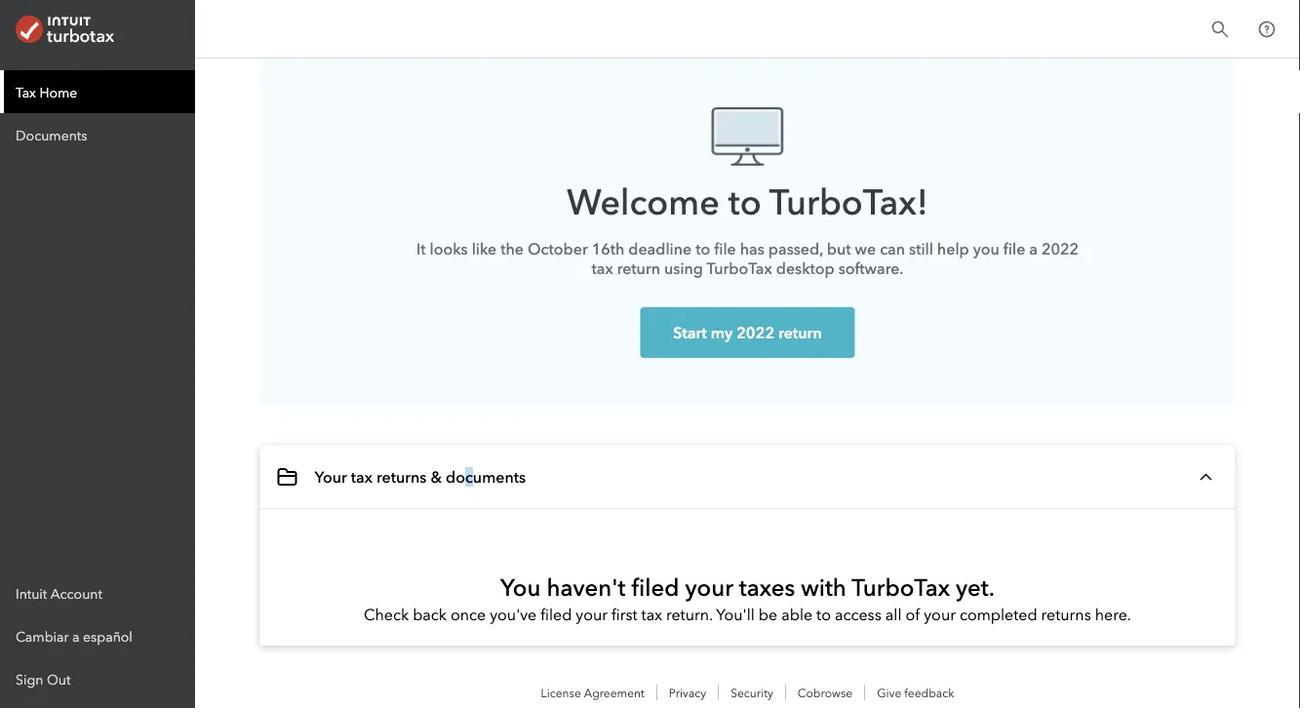 Task type: describe. For each thing, give the bounding box(es) containing it.
welcome to turbotax!
[[567, 181, 929, 223]]

you
[[974, 239, 1000, 258]]

returns inside you haven't filed your taxes with turbotax yet. check back once you've filed your first tax return. you'll be able to access all of your completed returns here.
[[1042, 605, 1092, 624]]

give feedback link
[[877, 685, 955, 701]]

to inside the it looks like the october 16th deadline to file has passed, but we can still help you file a 2022 tax return using turbotax desktop software.
[[696, 239, 711, 258]]

1 horizontal spatial filed
[[632, 573, 680, 601]]

you haven't filed your taxes with turbotax yet. check back once you've filed your first tax return. you'll be able to access all of your completed returns here.
[[364, 573, 1132, 624]]

tax home
[[16, 82, 77, 101]]

your tax returns & documents
[[315, 468, 526, 486]]

cambiar a español
[[16, 627, 133, 645]]

back
[[413, 605, 447, 624]]

welcome
[[567, 181, 720, 223]]

account
[[51, 584, 102, 602]]

software.
[[839, 259, 904, 278]]

to inside you haven't filed your taxes with turbotax yet. check back once you've filed your first tax return. you'll be able to access all of your completed returns here.
[[817, 605, 831, 624]]

able
[[782, 605, 813, 624]]

sign out link
[[0, 658, 195, 701]]

1 horizontal spatial your
[[685, 573, 734, 601]]

you've
[[490, 605, 537, 624]]

my
[[711, 323, 733, 342]]

give
[[877, 685, 902, 701]]

out
[[47, 670, 71, 688]]

sign out
[[16, 670, 71, 688]]

documents
[[16, 125, 87, 143]]

&
[[431, 468, 442, 486]]

privacy link
[[669, 685, 707, 701]]

start my 2022 return link
[[641, 307, 855, 358]]

with
[[801, 573, 847, 601]]

turbotax inside the it looks like the october 16th deadline to file has passed, but we can still help you file a 2022 tax return using turbotax desktop software.
[[707, 259, 773, 278]]

passed,
[[769, 239, 823, 258]]

haven't
[[547, 573, 626, 601]]

has
[[740, 239, 765, 258]]

all
[[886, 605, 902, 624]]

of
[[906, 605, 920, 624]]

looks
[[430, 239, 468, 258]]

16th
[[592, 239, 625, 258]]

october
[[528, 239, 588, 258]]

can
[[880, 239, 906, 258]]

but
[[827, 239, 851, 258]]

help
[[938, 239, 970, 258]]

documents
[[446, 468, 526, 486]]

access
[[835, 605, 882, 624]]

2022 inside the it looks like the october 16th deadline to file has passed, but we can still help you file a 2022 tax return using turbotax desktop software.
[[1042, 239, 1079, 258]]

check
[[364, 605, 409, 624]]

once
[[451, 605, 486, 624]]

using
[[664, 259, 704, 278]]

2 file from the left
[[1004, 239, 1026, 258]]

security link
[[731, 685, 774, 701]]

tax
[[16, 82, 36, 101]]

we
[[855, 239, 876, 258]]

you
[[501, 573, 541, 601]]

license agreement link
[[541, 685, 645, 701]]

it looks like the october 16th deadline to file has passed, but we can still help you file a 2022 tax return using turbotax desktop software.
[[417, 239, 1079, 278]]

welcome to turbotax! main content
[[195, 59, 1301, 708]]

the
[[501, 239, 524, 258]]

1 vertical spatial filed
[[541, 605, 572, 624]]

returns inside dropdown button
[[377, 468, 427, 486]]

0 horizontal spatial a
[[72, 627, 80, 645]]

intuit account link
[[0, 572, 195, 615]]



Task type: locate. For each thing, give the bounding box(es) containing it.
1 horizontal spatial a
[[1030, 239, 1038, 258]]

taxes
[[739, 573, 795, 601]]

start my 2022 return
[[674, 323, 822, 342]]

to up using
[[696, 239, 711, 258]]

turbotax inside you haven't filed your taxes with turbotax yet. check back once you've filed your first tax return. you'll be able to access all of your completed returns here.
[[852, 573, 950, 601]]

2 vertical spatial to
[[817, 605, 831, 624]]

0 horizontal spatial your
[[576, 605, 608, 624]]

0 horizontal spatial to
[[696, 239, 711, 258]]

0 vertical spatial tax
[[592, 259, 613, 278]]

2022 right 'you'
[[1042, 239, 1079, 258]]

1 horizontal spatial to
[[729, 181, 762, 223]]

0 vertical spatial to
[[729, 181, 762, 223]]

privacy
[[669, 685, 707, 701]]

cobrowse link
[[798, 685, 853, 701]]

0 vertical spatial turbotax
[[707, 259, 773, 278]]

your
[[315, 468, 347, 486]]

0 horizontal spatial file
[[714, 239, 736, 258]]

a inside the it looks like the october 16th deadline to file has passed, but we can still help you file a 2022 tax return using turbotax desktop software.
[[1030, 239, 1038, 258]]

0 vertical spatial filed
[[632, 573, 680, 601]]

cambiar a español link
[[0, 615, 195, 658]]

return inside "link"
[[779, 323, 822, 342]]

0 horizontal spatial returns
[[377, 468, 427, 486]]

tax down 16th in the left top of the page
[[592, 259, 613, 278]]

agreement
[[584, 685, 645, 701]]

1 vertical spatial to
[[696, 239, 711, 258]]

return down desktop
[[779, 323, 822, 342]]

tax right your
[[351, 468, 373, 486]]

turbotax desktop image
[[711, 107, 785, 176]]

to
[[729, 181, 762, 223], [696, 239, 711, 258], [817, 605, 831, 624]]

turbotax down has
[[707, 259, 773, 278]]

you'll
[[717, 605, 755, 624]]

tax
[[592, 259, 613, 278], [351, 468, 373, 486], [642, 605, 663, 624]]

filed up the first
[[632, 573, 680, 601]]

1 vertical spatial tax
[[351, 468, 373, 486]]

a
[[1030, 239, 1038, 258], [72, 627, 80, 645]]

1 horizontal spatial file
[[1004, 239, 1026, 258]]

your up return.
[[685, 573, 734, 601]]

returns
[[377, 468, 427, 486], [1042, 605, 1092, 624]]

español
[[83, 627, 133, 645]]

return.
[[666, 605, 713, 624]]

turbotax
[[707, 259, 773, 278], [852, 573, 950, 601]]

1 file from the left
[[714, 239, 736, 258]]

license
[[541, 685, 581, 701]]

2022 right my
[[737, 323, 775, 342]]

turbotax!
[[770, 181, 929, 223]]

intuit account
[[16, 584, 102, 602]]

intuit
[[16, 584, 47, 602]]

tax right the first
[[642, 605, 663, 624]]

to up has
[[729, 181, 762, 223]]

2022 inside "link"
[[737, 323, 775, 342]]

2 horizontal spatial your
[[924, 605, 956, 624]]

filed
[[632, 573, 680, 601], [541, 605, 572, 624]]

cambiar
[[16, 627, 69, 645]]

home
[[39, 82, 77, 101]]

turbotax up the all
[[852, 573, 950, 601]]

tax inside dropdown button
[[351, 468, 373, 486]]

it
[[417, 239, 426, 258]]

file right 'you'
[[1004, 239, 1026, 258]]

0 horizontal spatial return
[[617, 259, 661, 278]]

to right able
[[817, 605, 831, 624]]

0 vertical spatial return
[[617, 259, 661, 278]]

2 horizontal spatial tax
[[642, 605, 663, 624]]

tax home link
[[0, 70, 195, 113]]

still
[[909, 239, 934, 258]]

here.
[[1096, 605, 1132, 624]]

1 horizontal spatial return
[[779, 323, 822, 342]]

your right of at right bottom
[[924, 605, 956, 624]]

give feedback
[[877, 685, 955, 701]]

return inside the it looks like the october 16th deadline to file has passed, but we can still help you file a 2022 tax return using turbotax desktop software.
[[617, 259, 661, 278]]

cobrowse
[[798, 685, 853, 701]]

returns left here.
[[1042, 605, 1092, 624]]

1 vertical spatial 2022
[[737, 323, 775, 342]]

1 horizontal spatial tax
[[592, 259, 613, 278]]

1 vertical spatial return
[[779, 323, 822, 342]]

turbotax image
[[16, 16, 115, 43]]

tax inside you haven't filed your taxes with turbotax yet. check back once you've filed your first tax return. you'll be able to access all of your completed returns here.
[[642, 605, 663, 624]]

return
[[617, 259, 661, 278], [779, 323, 822, 342]]

your tax returns & documents button
[[260, 446, 1236, 508]]

your down haven't
[[576, 605, 608, 624]]

1 horizontal spatial 2022
[[1042, 239, 1079, 258]]

start
[[674, 323, 707, 342]]

1 horizontal spatial returns
[[1042, 605, 1092, 624]]

tax inside the it looks like the october 16th deadline to file has passed, but we can still help you file a 2022 tax return using turbotax desktop software.
[[592, 259, 613, 278]]

file
[[714, 239, 736, 258], [1004, 239, 1026, 258]]

1 vertical spatial a
[[72, 627, 80, 645]]

0 horizontal spatial 2022
[[737, 323, 775, 342]]

1 horizontal spatial turbotax
[[852, 573, 950, 601]]

0 vertical spatial returns
[[377, 468, 427, 486]]

a right 'you'
[[1030, 239, 1038, 258]]

2 horizontal spatial to
[[817, 605, 831, 624]]

0 vertical spatial a
[[1030, 239, 1038, 258]]

0 horizontal spatial turbotax
[[707, 259, 773, 278]]

documents link
[[0, 113, 195, 156]]

returns left "&"
[[377, 468, 427, 486]]

your
[[685, 573, 734, 601], [576, 605, 608, 624], [924, 605, 956, 624]]

security
[[731, 685, 774, 701]]

desktop
[[776, 259, 835, 278]]

be
[[759, 605, 778, 624]]

file left has
[[714, 239, 736, 258]]

feedback
[[905, 685, 955, 701]]

help image
[[1258, 20, 1277, 39]]

2 vertical spatial tax
[[642, 605, 663, 624]]

sign
[[16, 670, 43, 688]]

1 vertical spatial turbotax
[[852, 573, 950, 601]]

search image
[[1211, 20, 1230, 39]]

like
[[472, 239, 497, 258]]

0 vertical spatial 2022
[[1042, 239, 1079, 258]]

0 horizontal spatial tax
[[351, 468, 373, 486]]

yet.
[[956, 573, 995, 601]]

deadline
[[629, 239, 692, 258]]

2022
[[1042, 239, 1079, 258], [737, 323, 775, 342]]

a left "español"
[[72, 627, 80, 645]]

return down deadline
[[617, 259, 661, 278]]

completed
[[960, 605, 1038, 624]]

filed down haven't
[[541, 605, 572, 624]]

first
[[612, 605, 638, 624]]

license agreement
[[541, 685, 645, 701]]

1 vertical spatial returns
[[1042, 605, 1092, 624]]

0 horizontal spatial filed
[[541, 605, 572, 624]]



Task type: vqa. For each thing, say whether or not it's contained in the screenshot.
IT
yes



